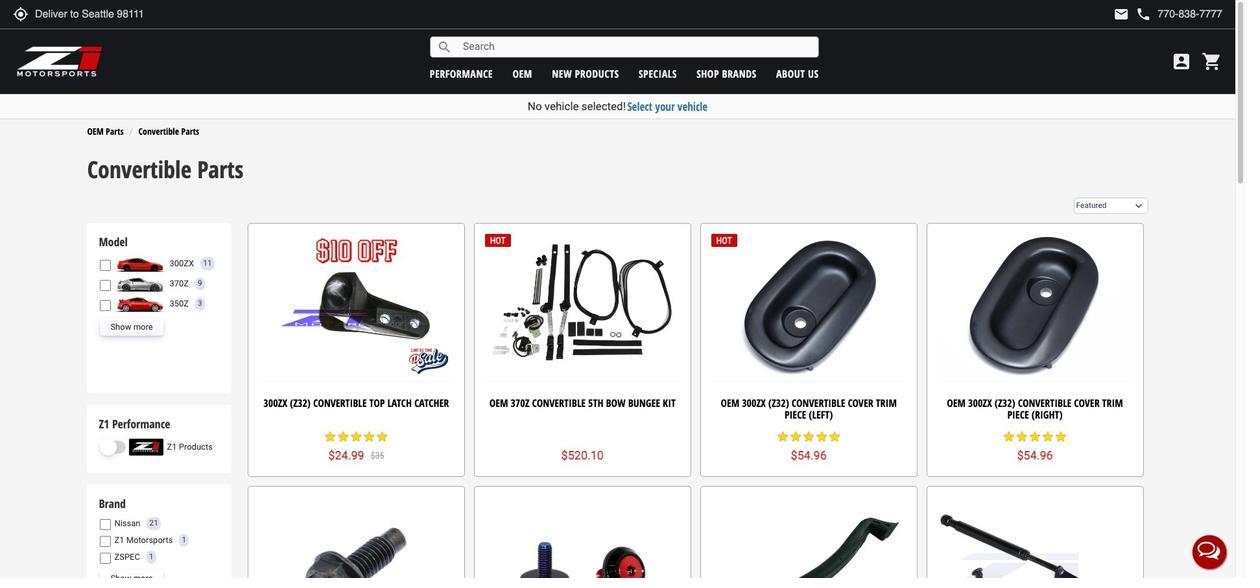 Task type: vqa. For each thing, say whether or not it's contained in the screenshot.
Nismo
no



Task type: locate. For each thing, give the bounding box(es) containing it.
z1 motorsports logo image
[[16, 45, 103, 78]]

None checkbox
[[100, 260, 111, 271]]

None checkbox
[[100, 280, 111, 291], [100, 300, 111, 311], [100, 520, 111, 531], [100, 537, 111, 548], [100, 554, 111, 565], [100, 280, 111, 291], [100, 300, 111, 311], [100, 520, 111, 531], [100, 537, 111, 548], [100, 554, 111, 565]]

nissan 350z z33 2003 2004 2005 2006 2007 2008 2009 vq35de 3.5l revup rev up vq35hr nismo z1 motorsports image
[[114, 296, 166, 313]]

nissan 370z z34 2009 2010 2011 2012 2013 2014 2015 2016 2017 2018 2019 3.7l vq37vhr vhr nismo z1 motorsports image
[[114, 276, 166, 293]]

nissan 300zx z32 1990 1991 1992 1993 1994 1995 1996 vg30dett vg30de twin turbo non turbo z1 motorsports image
[[114, 256, 166, 272]]

Search search field
[[453, 37, 818, 57]]



